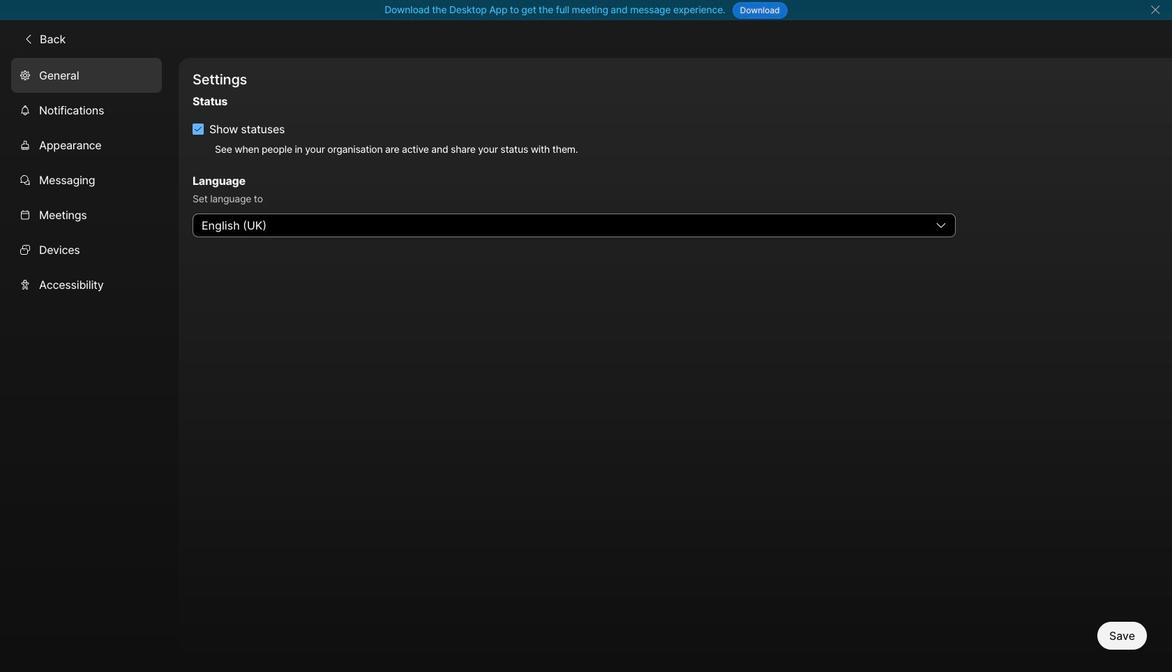 Task type: vqa. For each thing, say whether or not it's contained in the screenshot.
Notifications tab
yes



Task type: describe. For each thing, give the bounding box(es) containing it.
notifications tab
[[11, 93, 162, 128]]

appearance tab
[[11, 128, 162, 162]]

accessibility tab
[[11, 267, 162, 302]]

messaging tab
[[11, 162, 162, 197]]

general tab
[[11, 58, 162, 93]]

cancel_16 image
[[1150, 4, 1161, 15]]



Task type: locate. For each thing, give the bounding box(es) containing it.
settings navigation
[[0, 58, 179, 672]]

meetings tab
[[11, 197, 162, 232]]

devices tab
[[11, 232, 162, 267]]



